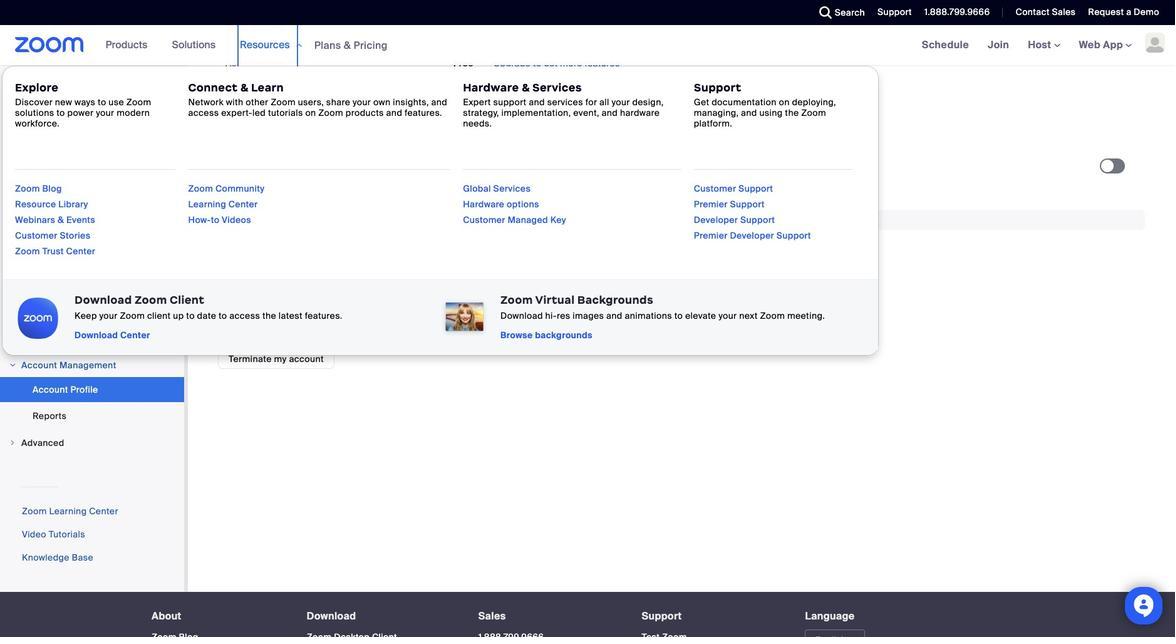 Task type: locate. For each thing, give the bounding box(es) containing it.
and
[[431, 97, 447, 108], [529, 97, 545, 108], [386, 107, 402, 119], [602, 107, 618, 119], [741, 107, 757, 119], [606, 310, 623, 321]]

support
[[493, 97, 527, 108]]

account profile link
[[0, 377, 184, 402]]

hardware down global
[[463, 199, 505, 210]]

0 vertical spatial the
[[785, 107, 799, 119]]

banner
[[0, 25, 1175, 356]]

zoom up client on the left of page
[[135, 293, 167, 307]]

menu item
[[0, 228, 184, 252], [0, 253, 184, 277], [0, 278, 184, 302], [0, 303, 184, 327], [0, 328, 184, 352]]

& inside the zoom blog resource library webinars & events customer stories zoom trust center
[[58, 214, 64, 226]]

design,
[[632, 97, 664, 108]]

& inside hardware & services expert support and services for all your design, strategy, implementation, event, and hardware needs.
[[522, 81, 530, 95]]

share
[[326, 97, 350, 108]]

1 horizontal spatial access
[[229, 310, 260, 321]]

0 horizontal spatial services
[[379, 161, 416, 172]]

latest
[[279, 310, 303, 321]]

menu item up download center
[[0, 303, 184, 327]]

and inside zoom virtual backgrounds download hi-res images and animations to elevate your next zoom meeting.
[[606, 310, 623, 321]]

the left age
[[495, 161, 510, 172]]

the inside main content main content
[[495, 161, 510, 172]]

1 vertical spatial sales
[[478, 610, 506, 623]]

meeting.
[[787, 310, 825, 321]]

and right products
[[386, 107, 402, 119]]

0 horizontal spatial management
[[60, 360, 116, 371]]

2 premier from the top
[[694, 230, 728, 241]]

1 vertical spatial management
[[60, 360, 116, 371]]

the left latest
[[262, 310, 276, 321]]

account management menu item
[[0, 353, 184, 377]]

1 vertical spatial services
[[493, 183, 531, 194]]

join
[[988, 38, 1009, 51]]

zoom down learn
[[271, 97, 296, 108]]

0 vertical spatial services
[[532, 81, 582, 95]]

center down client on the left of page
[[120, 330, 150, 341]]

0 vertical spatial learning
[[188, 199, 226, 210]]

to down learning center link
[[211, 214, 219, 226]]

management up profile
[[60, 360, 116, 371]]

zoom right move
[[332, 267, 357, 278]]

management up move
[[263, 214, 320, 225]]

5 menu item from the top
[[0, 328, 184, 352]]

account inside 'menu item'
[[21, 360, 57, 371]]

solutions
[[15, 107, 54, 119]]

account management down community
[[226, 214, 320, 225]]

0 horizontal spatial the
[[262, 310, 276, 321]]

developer down premier support link
[[694, 214, 738, 226]]

free
[[454, 57, 474, 69]]

your right ways
[[96, 107, 114, 119]]

zoom right using
[[801, 107, 826, 119]]

customer support link
[[694, 183, 773, 194]]

upgrade
[[494, 57, 531, 69]]

download zoom client keep your zoom client up to date to access the latest features.
[[75, 293, 342, 321]]

1 vertical spatial hardware
[[463, 199, 505, 210]]

users,
[[298, 97, 324, 108]]

1 horizontal spatial on
[[779, 97, 790, 108]]

center up base
[[89, 506, 118, 517]]

2 horizontal spatial the
[[785, 107, 799, 119]]

zoom virtual backgrounds image
[[441, 294, 488, 341]]

services down upgrade to get more features link
[[532, 81, 582, 95]]

customer inside global services hardware options customer managed key
[[463, 214, 505, 226]]

right image
[[9, 361, 16, 369]]

knowledge
[[22, 552, 69, 563]]

1 horizontal spatial customer
[[463, 214, 505, 226]]

features
[[585, 57, 620, 69]]

4 menu item from the top
[[0, 303, 184, 327]]

video tutorials link
[[22, 529, 85, 540]]

for
[[586, 97, 597, 108]]

0 vertical spatial services
[[547, 97, 583, 108]]

managed
[[508, 214, 548, 226]]

support link
[[868, 0, 915, 25], [878, 6, 912, 18], [642, 610, 682, 623]]

reports
[[21, 174, 55, 185], [33, 410, 67, 422]]

a left demo
[[1126, 6, 1132, 18]]

zoom up learning center link
[[188, 183, 213, 194]]

0 vertical spatial management
[[263, 214, 320, 225]]

settings
[[21, 121, 57, 132]]

to inside zoom community learning center how-to videos
[[211, 214, 219, 226]]

on inside 'connect & learn network with other zoom users, share your own insights, and access expert-led tutorials on zoom products and features.'
[[305, 107, 316, 119]]

center down stories
[[66, 246, 95, 257]]

product information navigation
[[2, 25, 880, 356]]

0 horizontal spatial account management
[[21, 360, 116, 371]]

customer
[[694, 183, 736, 194], [463, 214, 505, 226], [15, 230, 57, 241]]

to left different
[[396, 267, 405, 278]]

customer up premier support link
[[694, 183, 736, 194]]

&
[[344, 39, 351, 52], [240, 81, 248, 95], [522, 81, 530, 95], [58, 214, 64, 226]]

download for download center
[[75, 330, 118, 341]]

center down community
[[228, 199, 258, 210]]

1 hardware from the top
[[463, 81, 519, 95]]

your inside main content main content
[[311, 267, 330, 278]]

to inside zoom virtual backgrounds download hi-res images and animations to elevate your next zoom meeting.
[[675, 310, 683, 321]]

about link
[[152, 610, 182, 623]]

contact sales link
[[1006, 0, 1079, 25], [1016, 6, 1076, 18]]

1 horizontal spatial features.
[[405, 107, 442, 119]]

2 hardware from the top
[[463, 199, 505, 210]]

web
[[1079, 38, 1101, 51]]

1 vertical spatial customer
[[463, 214, 505, 226]]

reports up resource
[[21, 174, 55, 185]]

1 vertical spatial account
[[359, 267, 394, 278]]

features. inside 'connect & learn network with other zoom users, share your own insights, and access expert-led tutorials on zoom products and features.'
[[405, 107, 442, 119]]

0 vertical spatial reports
[[21, 174, 55, 185]]

contact
[[1016, 6, 1050, 18]]

0 vertical spatial reports link
[[0, 167, 184, 192]]

host
[[1028, 38, 1054, 51]]

1.888.799.9666
[[925, 6, 990, 18]]

download inside zoom virtual backgrounds download hi-res images and animations to elevate your next zoom meeting.
[[501, 310, 543, 321]]

1 menu item from the top
[[0, 228, 184, 252]]

100 application
[[454, 123, 910, 143]]

1.888.799.9666 button
[[915, 0, 993, 25], [925, 6, 990, 18]]

your inside download zoom client keep your zoom client up to date to access the latest features.
[[99, 310, 118, 321]]

0 vertical spatial hardware
[[463, 81, 519, 95]]

reports inside personal menu menu
[[21, 174, 55, 185]]

notes
[[21, 16, 47, 27]]

hardware up "expert"
[[463, 81, 519, 95]]

0 vertical spatial access
[[188, 107, 219, 119]]

and right for
[[602, 107, 618, 119]]

1 vertical spatial account management
[[21, 360, 116, 371]]

support inside support get documentation on deploying, managing, and using the zoom platform.
[[694, 81, 741, 95]]

2 vertical spatial customer
[[15, 230, 57, 241]]

& up with at the left top
[[240, 81, 248, 95]]

center
[[228, 199, 258, 210], [66, 246, 95, 257], [120, 330, 150, 341], [89, 506, 118, 517]]

account left profile
[[33, 384, 68, 395]]

account profile
[[33, 384, 98, 395]]

request
[[1088, 6, 1124, 18]]

hi-
[[545, 310, 557, 321]]

0 horizontal spatial access
[[188, 107, 219, 119]]

recordings
[[21, 42, 71, 53]]

services
[[532, 81, 582, 95], [493, 183, 531, 194]]

a left transfer
[[587, 267, 592, 278]]

host button
[[1028, 38, 1060, 51]]

customer managed key link
[[463, 214, 566, 226]]

0 vertical spatial features.
[[405, 107, 442, 119]]

2 horizontal spatial customer
[[694, 183, 736, 194]]

reports up advanced
[[33, 410, 67, 422]]

sales link
[[478, 610, 506, 623]]

3 menu item from the top
[[0, 278, 184, 302]]

zoom trust center link
[[15, 246, 95, 257]]

on inside support get documentation on deploying, managing, and using the zoom platform.
[[779, 97, 790, 108]]

scheduler link
[[0, 88, 184, 113]]

zoom left trust
[[15, 246, 40, 257]]

management inside 'menu item'
[[60, 360, 116, 371]]

your inside hardware & services expert support and services for all your design, strategy, implementation, event, and hardware needs.
[[612, 97, 630, 108]]

account right the my
[[289, 353, 324, 364]]

search
[[835, 7, 865, 18]]

reports link down account profile 'link'
[[0, 403, 184, 429]]

profile picture image
[[1145, 33, 1165, 53]]

scheduler
[[21, 95, 65, 106]]

0 horizontal spatial features.
[[305, 310, 342, 321]]

your
[[353, 97, 371, 108], [612, 97, 630, 108], [96, 107, 114, 119], [311, 267, 330, 278], [99, 310, 118, 321], [719, 310, 737, 321]]

your up download center
[[99, 310, 118, 321]]

0 vertical spatial account management
[[226, 214, 320, 225]]

download inside download zoom client keep your zoom client up to date to access the latest features.
[[75, 293, 132, 307]]

premier developer support link
[[694, 230, 811, 241]]

plans
[[314, 39, 341, 52]]

to left get
[[533, 57, 542, 69]]

download for download
[[307, 610, 356, 623]]

developer down developer support link at the top of page
[[730, 230, 774, 241]]

reports inside account management menu
[[33, 410, 67, 422]]

explore
[[15, 81, 58, 95]]

account
[[226, 57, 261, 69], [226, 214, 261, 225], [21, 360, 57, 371], [33, 384, 68, 395]]

network
[[188, 97, 224, 108]]

your left own
[[353, 97, 371, 108]]

account management menu
[[0, 377, 184, 430]]

customer support premier support developer support premier developer support
[[694, 183, 811, 241]]

menu item down the events
[[0, 228, 184, 252]]

client
[[147, 310, 171, 321]]

search button
[[810, 0, 868, 25]]

0 horizontal spatial sales
[[478, 610, 506, 623]]

support
[[878, 6, 912, 18], [694, 81, 741, 95], [739, 183, 773, 194], [730, 199, 765, 210], [740, 214, 775, 226], [777, 230, 811, 241], [642, 610, 682, 623]]

features.
[[405, 107, 442, 119], [305, 310, 342, 321]]

explore discover new ways to use zoom solutions to power your modern workforce.
[[15, 81, 151, 129]]

zoom blog resource library webinars & events customer stories zoom trust center
[[15, 183, 95, 257]]

0 horizontal spatial on
[[305, 107, 316, 119]]

0 horizontal spatial services
[[493, 183, 531, 194]]

reports link up "library"
[[0, 167, 184, 192]]

0 horizontal spatial learning
[[49, 506, 87, 517]]

hardware inside hardware & services expert support and services for all your design, strategy, implementation, event, and hardware needs.
[[463, 81, 519, 95]]

the inside support get documentation on deploying, managing, and using the zoom platform.
[[785, 107, 799, 119]]

customer down webinars
[[15, 230, 57, 241]]

contact sales
[[1016, 6, 1076, 18]]

zoom right next
[[760, 310, 785, 321]]

to left the elevate
[[675, 310, 683, 321]]

1 horizontal spatial sales
[[1052, 6, 1076, 18]]

0 vertical spatial premier
[[694, 199, 728, 210]]

management
[[263, 214, 320, 225], [60, 360, 116, 371]]

1 vertical spatial access
[[229, 310, 260, 321]]

discover
[[15, 97, 53, 108]]

res
[[557, 310, 570, 321]]

zoom right use on the top of the page
[[126, 97, 151, 108]]

a left different
[[407, 267, 412, 278]]

2 vertical spatial the
[[262, 310, 276, 321]]

1 vertical spatial features.
[[305, 310, 342, 321]]

own
[[373, 97, 391, 108]]

the right using
[[785, 107, 799, 119]]

tutorials
[[268, 107, 303, 119]]

account down learning center link
[[226, 214, 261, 225]]

1 vertical spatial services
[[379, 161, 416, 172]]

event,
[[573, 107, 599, 119]]

access right date
[[229, 310, 260, 321]]

account left different
[[359, 267, 394, 278]]

menu item up keep
[[0, 278, 184, 302]]

premier down customer support link
[[694, 199, 728, 210]]

zoom logo image
[[15, 37, 84, 53]]

customer down hardware options link
[[463, 214, 505, 226]]

banner containing explore
[[0, 25, 1175, 356]]

download link
[[307, 610, 356, 623]]

age
[[512, 161, 528, 172]]

and down the backgrounds
[[606, 310, 623, 321]]

services left for
[[547, 97, 583, 108]]

other
[[246, 97, 268, 108]]

1 horizontal spatial learning
[[188, 199, 226, 210]]

your left next
[[719, 310, 737, 321]]

advanced
[[21, 437, 64, 449]]

solutions button
[[172, 25, 221, 65]]

and inside support get documentation on deploying, managing, and using the zoom platform.
[[741, 107, 757, 119]]

please
[[515, 267, 544, 278]]

using
[[760, 107, 783, 119]]

products
[[106, 38, 147, 51]]

menu item up the account management 'menu item'
[[0, 328, 184, 352]]

1 horizontal spatial account management
[[226, 214, 320, 225]]

& right plans
[[344, 39, 351, 52]]

1 horizontal spatial account
[[289, 353, 324, 364]]

0 vertical spatial customer
[[694, 183, 736, 194]]

1 vertical spatial the
[[495, 161, 510, 172]]

1 horizontal spatial services
[[547, 97, 583, 108]]

account management
[[226, 214, 320, 225], [21, 360, 116, 371]]

1 vertical spatial reports link
[[0, 403, 184, 429]]

1 vertical spatial reports
[[33, 410, 67, 422]]

download center
[[75, 330, 150, 341]]

learning up tutorials
[[49, 506, 87, 517]]

account inside terminate my account "button"
[[289, 353, 324, 364]]

access down connect
[[188, 107, 219, 119]]

0 horizontal spatial customer
[[15, 230, 57, 241]]

learning up how- on the top left
[[188, 199, 226, 210]]

1 vertical spatial premier
[[694, 230, 728, 241]]

account right this
[[246, 161, 282, 172]]

1 premier from the top
[[694, 199, 728, 210]]

2 vertical spatial account
[[289, 353, 324, 364]]

1 horizontal spatial the
[[495, 161, 510, 172]]

on right the tutorials
[[305, 107, 316, 119]]

base
[[72, 552, 93, 563]]

services inside global services hardware options customer managed key
[[493, 183, 531, 194]]

1 horizontal spatial services
[[532, 81, 582, 95]]

features. right own
[[405, 107, 442, 119]]

resource
[[15, 199, 56, 210]]

on left deploying,
[[779, 97, 790, 108]]

access inside download zoom client keep your zoom client up to date to access the latest features.
[[229, 310, 260, 321]]

to right up
[[186, 310, 195, 321]]

features. right latest
[[305, 310, 342, 321]]

and right insights,
[[431, 97, 447, 108]]

insights,
[[393, 97, 429, 108]]

menu item down stories
[[0, 253, 184, 277]]

pricing
[[354, 39, 388, 52]]

account management up account profile
[[21, 360, 116, 371]]

zoom community learning center how-to videos
[[188, 183, 265, 226]]

services right educational
[[379, 161, 416, 172]]

your inside 'connect & learn network with other zoom users, share your own insights, and access expert-led tutorials on zoom products and features.'
[[353, 97, 371, 108]]

account right right image
[[21, 360, 57, 371]]

& up support
[[522, 81, 530, 95]]

premier down developer support link at the top of page
[[694, 230, 728, 241]]

1 horizontal spatial management
[[263, 214, 320, 225]]

web app
[[1079, 38, 1123, 51]]

& up customer stories link
[[58, 214, 64, 226]]

your right all
[[612, 97, 630, 108]]

and left using
[[741, 107, 757, 119]]

your inside zoom virtual backgrounds download hi-res images and animations to elevate your next zoom meeting.
[[719, 310, 737, 321]]

0 horizontal spatial account
[[246, 161, 282, 172]]

owner
[[454, 89, 482, 100]]

download
[[75, 293, 132, 307], [501, 310, 543, 321], [75, 330, 118, 341], [307, 610, 356, 623]]

your right move
[[311, 267, 330, 278]]

hardware inside global services hardware options customer managed key
[[463, 199, 505, 210]]

& inside 'connect & learn network with other zoom users, share your own insights, and access expert-led tutorials on zoom products and features.'
[[240, 81, 248, 95]]

services up hardware options link
[[493, 183, 531, 194]]

the inside download zoom client keep your zoom client up to date to access the latest features.
[[262, 310, 276, 321]]

zoom community link
[[188, 183, 265, 194]]



Task type: describe. For each thing, give the bounding box(es) containing it.
management inside main content main content
[[263, 214, 320, 225]]

request a demo
[[1088, 6, 1160, 18]]

connect
[[188, 81, 238, 95]]

services inside hardware & services expert support and services for all your design, strategy, implementation, event, and hardware needs.
[[532, 81, 582, 95]]

if
[[226, 267, 231, 278]]

keep
[[75, 310, 97, 321]]

terminate
[[229, 353, 272, 364]]

information
[[252, 22, 301, 34]]

to left children
[[418, 161, 427, 172]]

customer inside customer support premier support developer support premier developer support
[[694, 183, 736, 194]]

2 reports link from the top
[[0, 403, 184, 429]]

2 menu item from the top
[[0, 253, 184, 277]]

center inside zoom community learning center how-to videos
[[228, 199, 258, 210]]

this
[[226, 161, 244, 172]]

key
[[550, 214, 566, 226]]

modern
[[117, 107, 150, 119]]

download for download zoom client keep your zoom client up to date to access the latest features.
[[75, 293, 132, 307]]

zoom inside support get documentation on deploying, managing, and using the zoom platform.
[[801, 107, 826, 119]]

account inside 'link'
[[33, 384, 68, 395]]

video tutorials
[[22, 529, 85, 540]]

features. inside download zoom client keep your zoom client up to date to access the latest features.
[[305, 310, 342, 321]]

0 vertical spatial sales
[[1052, 6, 1076, 18]]

library
[[58, 199, 88, 210]]

account down resources on the left of the page
[[226, 57, 261, 69]]

basic information
[[226, 22, 301, 34]]

how-to videos link
[[188, 214, 251, 226]]

your
[[226, 93, 245, 104]]

client
[[170, 293, 204, 307]]

zoom up resource
[[15, 183, 40, 194]]

resources
[[240, 38, 290, 51]]

zoom learning center link
[[22, 506, 118, 517]]

resources button
[[240, 25, 302, 65]]

profile
[[71, 384, 98, 395]]

expert
[[463, 97, 491, 108]]

services inside main content main content
[[379, 161, 416, 172]]

global services link
[[463, 183, 531, 194]]

right image
[[9, 439, 16, 447]]

move
[[286, 267, 309, 278]]

advanced menu item
[[0, 431, 184, 455]]

& for hardware
[[522, 81, 530, 95]]

documentation
[[712, 97, 777, 108]]

images
[[573, 310, 604, 321]]

1 vertical spatial developer
[[730, 230, 774, 241]]

to left use on the top of the page
[[98, 97, 106, 108]]

to right need
[[275, 267, 283, 278]]

zoom virtual backgrounds download hi-res images and animations to elevate your next zoom meeting.
[[501, 293, 825, 321]]

products button
[[106, 25, 153, 65]]

developer support link
[[694, 214, 775, 226]]

get
[[694, 97, 709, 108]]

zoom inside explore discover new ways to use zoom solutions to power your modern workforce.
[[126, 97, 151, 108]]

your role
[[226, 93, 266, 104]]

admin
[[8, 205, 34, 216]]

community
[[215, 183, 265, 194]]

1 reports link from the top
[[0, 167, 184, 192]]

get
[[544, 57, 558, 69]]

zoom left products
[[318, 107, 343, 119]]

date
[[197, 310, 216, 321]]

download center link
[[75, 330, 150, 341]]

services inside hardware & services expert support and services for all your design, strategy, implementation, event, and hardware needs.
[[547, 97, 583, 108]]

the for support
[[785, 107, 799, 119]]

demo
[[1134, 6, 1160, 18]]

zoom up video
[[22, 506, 47, 517]]

animations
[[625, 310, 672, 321]]

main content main content
[[188, 0, 1175, 592]]

generate
[[546, 267, 585, 278]]

you
[[234, 267, 248, 278]]

to right date
[[219, 310, 227, 321]]

global
[[463, 183, 491, 194]]

& for plans
[[344, 39, 351, 52]]

download zoom client image
[[15, 294, 62, 341]]

more
[[560, 57, 582, 69]]

to left power
[[56, 107, 65, 119]]

the for this
[[495, 161, 510, 172]]

zoom learning center
[[22, 506, 118, 517]]

browse backgrounds link
[[501, 330, 593, 341]]

zoom down please
[[501, 293, 533, 307]]

customer inside the zoom blog resource library webinars & events customer stories zoom trust center
[[15, 230, 57, 241]]

& for connect
[[240, 81, 248, 95]]

admin menu menu
[[0, 228, 184, 456]]

different
[[415, 267, 451, 278]]

recordings link
[[0, 35, 184, 60]]

account management inside main content main content
[[226, 214, 320, 225]]

0 vertical spatial account
[[246, 161, 282, 172]]

led
[[252, 107, 266, 119]]

account type
[[226, 57, 284, 69]]

backgrounds
[[577, 293, 654, 307]]

2 horizontal spatial a
[[1126, 6, 1132, 18]]

platform.
[[694, 118, 732, 129]]

workforce.
[[15, 118, 60, 129]]

learning inside zoom community learning center how-to videos
[[188, 199, 226, 210]]

2 horizontal spatial account
[[359, 267, 394, 278]]

web app button
[[1079, 38, 1132, 51]]

upgrade to get more features
[[494, 57, 620, 69]]

access inside 'connect & learn network with other zoom users, share your own insights, and access expert-led tutorials on zoom products and features.'
[[188, 107, 219, 119]]

1 horizontal spatial a
[[587, 267, 592, 278]]

deploying,
[[792, 97, 836, 108]]

connect & learn network with other zoom users, share your own insights, and access expert-led tutorials on zoom products and features.
[[188, 81, 447, 119]]

global services hardware options customer managed key
[[463, 183, 566, 226]]

trust
[[42, 246, 64, 257]]

and right support
[[529, 97, 545, 108]]

meetings navigation
[[913, 25, 1175, 66]]

zoom inside zoom community learning center how-to videos
[[188, 183, 213, 194]]

zoom left client on the left of page
[[120, 310, 145, 321]]

your inside explore discover new ways to use zoom solutions to power your modern workforce.
[[96, 107, 114, 119]]

account management inside 'menu item'
[[21, 360, 116, 371]]

browse backgrounds
[[501, 330, 593, 341]]

need
[[251, 267, 273, 278]]

videos
[[222, 214, 251, 226]]

browse
[[501, 330, 533, 341]]

resource library link
[[15, 199, 88, 210]]

with
[[226, 97, 243, 108]]

upgrade to get more features link
[[494, 57, 620, 69]]

virtual
[[535, 293, 575, 307]]

0 horizontal spatial a
[[407, 267, 412, 278]]

center inside the zoom blog resource library webinars & events customer stories zoom trust center
[[66, 246, 95, 257]]

clips
[[21, 68, 43, 80]]

plans & pricing
[[314, 39, 388, 52]]

settings link
[[0, 114, 184, 139]]

this account provides educational services to children under the age of 18
[[226, 161, 551, 172]]

video
[[22, 529, 46, 540]]

webinars
[[15, 214, 55, 226]]

1 vertical spatial learning
[[49, 506, 87, 517]]

zoom left the partner,
[[453, 267, 478, 278]]

personal menu menu
[[0, 0, 184, 193]]

0 vertical spatial developer
[[694, 214, 738, 226]]

of
[[531, 161, 539, 172]]

stories
[[60, 230, 90, 241]]

power
[[67, 107, 94, 119]]



Task type: vqa. For each thing, say whether or not it's contained in the screenshot.
Tab
no



